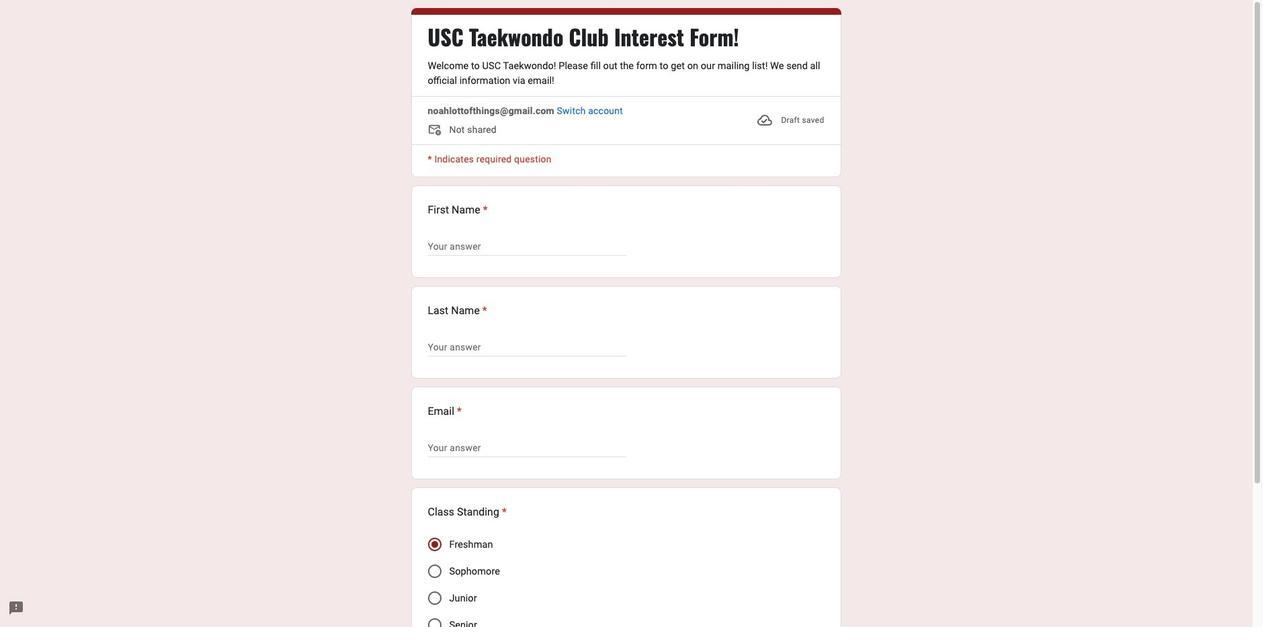 Task type: locate. For each thing, give the bounding box(es) containing it.
senior image
[[428, 619, 441, 628]]

required question element
[[480, 202, 488, 218], [480, 303, 487, 319], [454, 404, 462, 420], [499, 505, 507, 521]]

5 heading from the top
[[428, 505, 507, 521]]

freshman image
[[431, 542, 438, 548]]

None text field
[[428, 339, 626, 355], [428, 440, 626, 456], [428, 339, 626, 355], [428, 440, 626, 456]]

junior image
[[428, 592, 441, 605]]

list
[[411, 185, 841, 628]]

status
[[757, 104, 824, 136]]

heading
[[428, 24, 739, 50], [428, 202, 488, 218], [428, 303, 487, 319], [428, 404, 462, 420], [428, 505, 507, 521]]

None text field
[[428, 239, 626, 255]]

report a problem to google image
[[8, 601, 24, 617]]

your email and google account are not part of your response image
[[428, 123, 449, 139], [428, 123, 444, 139]]

Sophomore radio
[[428, 565, 441, 579]]

Junior radio
[[428, 592, 441, 605]]

Senior radio
[[428, 619, 441, 628]]



Task type: describe. For each thing, give the bounding box(es) containing it.
1 heading from the top
[[428, 24, 739, 50]]

4 heading from the top
[[428, 404, 462, 420]]

Freshman radio
[[428, 538, 441, 552]]

2 heading from the top
[[428, 202, 488, 218]]

sophomore image
[[428, 565, 441, 579]]

3 heading from the top
[[428, 303, 487, 319]]



Task type: vqa. For each thing, say whether or not it's contained in the screenshot.
options
no



